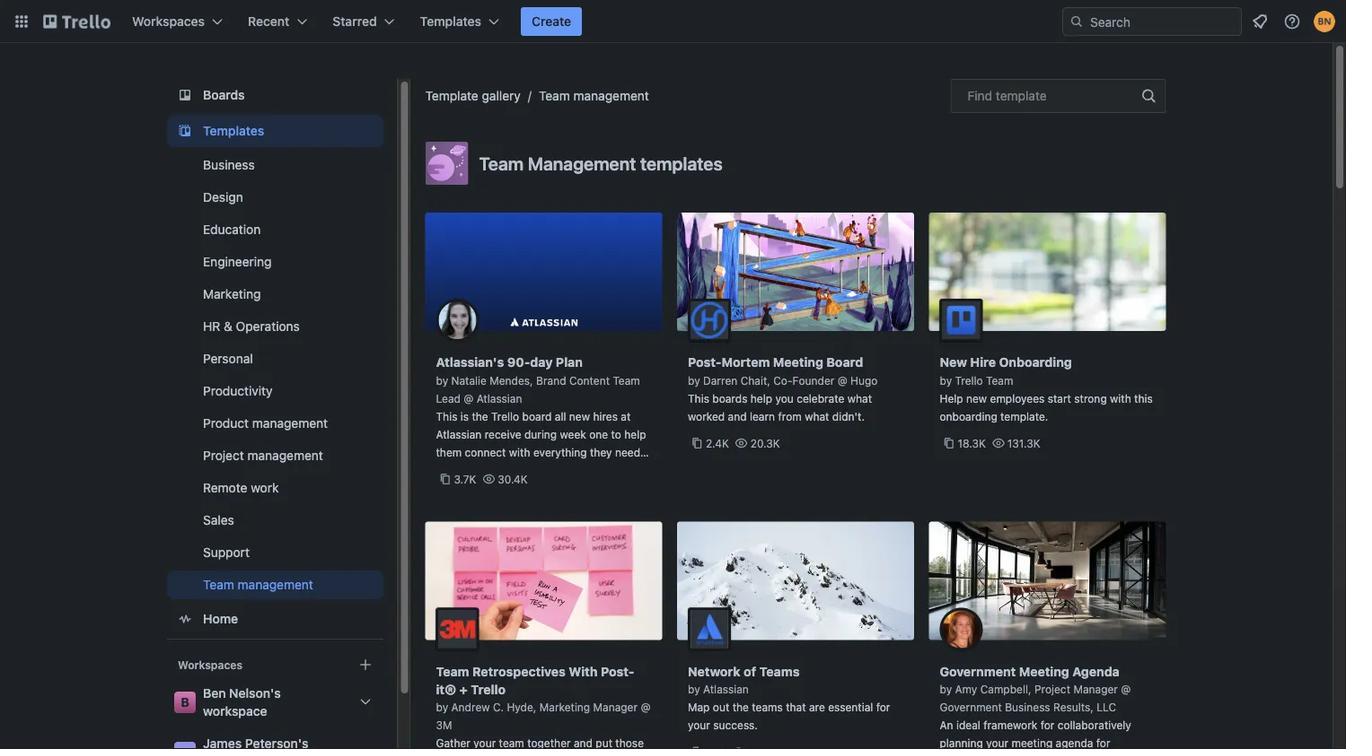 Task type: vqa. For each thing, say whether or not it's contained in the screenshot.
'Greg Robinson (gregrobinson96)' "IMAGE"
no



Task type: describe. For each thing, give the bounding box(es) containing it.
primary element
[[0, 0, 1346, 43]]

hires
[[593, 410, 618, 423]]

boards
[[203, 88, 244, 102]]

team management templates
[[479, 153, 723, 174]]

engineering
[[203, 255, 271, 269]]

that
[[786, 702, 806, 714]]

out
[[713, 702, 730, 714]]

government meeting agenda by amy campbell, project manager @ government business results, llc an ideal framework for collaboratively planning your meeting agenda fo
[[940, 665, 1132, 750]]

templates link
[[167, 115, 383, 147]]

teams
[[760, 665, 800, 679]]

chait,
[[741, 375, 770, 387]]

week
[[560, 428, 586, 441]]

darren
[[703, 375, 738, 387]]

0 vertical spatial to
[[611, 428, 621, 441]]

trello team image
[[940, 299, 983, 342]]

project management
[[203, 449, 323, 463]]

help inside atlassian's 90-day plan by natalie mendes, brand content team lead @ atlassian this is the trello board all new hires at atlassian receive during week one to help them connect with everything they need to be successful here.
[[624, 428, 646, 441]]

@ inside 'team retrospectives with post- itⓡ + trello by andrew c. hyde, marketing manager @ 3m'
[[641, 702, 651, 714]]

boards link
[[167, 79, 383, 111]]

board
[[827, 355, 863, 370]]

onboarding
[[940, 410, 998, 423]]

search image
[[1070, 14, 1084, 29]]

atlassian's
[[436, 355, 504, 370]]

trello inside new hire onboarding by trello team help new employees start strong with this onboarding template.
[[955, 375, 983, 387]]

and
[[728, 410, 747, 423]]

connect
[[465, 446, 506, 459]]

llc
[[1097, 702, 1117, 714]]

ben nelson's workspace
[[203, 687, 280, 719]]

template gallery link
[[425, 88, 521, 103]]

help
[[940, 392, 963, 405]]

2.4k
[[706, 437, 729, 450]]

remote
[[203, 481, 247, 496]]

0 notifications image
[[1249, 11, 1271, 32]]

network
[[688, 665, 741, 679]]

personal link
[[167, 345, 383, 374]]

agenda
[[1056, 738, 1093, 750]]

with inside new hire onboarding by trello team help new employees start strong with this onboarding template.
[[1110, 392, 1131, 405]]

ben
[[203, 687, 225, 701]]

home
[[203, 612, 238, 627]]

1 vertical spatial to
[[436, 464, 446, 477]]

recent button
[[237, 7, 318, 36]]

help inside post-mortem meeting board by darren chait, co-founder @ hugo this boards help you celebrate what worked and learn from what didn't.
[[751, 392, 772, 405]]

onboarding
[[999, 355, 1072, 370]]

this inside post-mortem meeting board by darren chait, co-founder @ hugo this boards help you celebrate what worked and learn from what didn't.
[[688, 392, 709, 405]]

board
[[522, 410, 552, 423]]

planning
[[940, 738, 983, 750]]

are
[[809, 702, 825, 714]]

hr & operations link
[[167, 313, 383, 341]]

meeting inside government meeting agenda by amy campbell, project manager @ government business results, llc an ideal framework for collaboratively planning your meeting agenda fo
[[1019, 665, 1070, 679]]

the inside atlassian's 90-day plan by natalie mendes, brand content team lead @ atlassian this is the trello board all new hires at atlassian receive during week one to help them connect with everything they need to be successful here.
[[472, 410, 488, 423]]

atlassian inside network of teams by atlassian map out the teams that are essential for your success.
[[703, 684, 749, 697]]

here.
[[522, 464, 548, 477]]

find
[[968, 88, 993, 103]]

0 horizontal spatial what
[[805, 410, 829, 423]]

meeting
[[1012, 738, 1053, 750]]

remote work
[[203, 481, 278, 496]]

b
[[180, 696, 189, 710]]

@ inside post-mortem meeting board by darren chait, co-founder @ hugo this boards help you celebrate what worked and learn from what didn't.
[[838, 375, 848, 387]]

hr
[[203, 319, 220, 334]]

results,
[[1054, 702, 1094, 714]]

Search field
[[1084, 8, 1241, 35]]

c.
[[493, 702, 504, 714]]

be
[[449, 464, 462, 477]]

brand
[[536, 375, 566, 387]]

atlassian's 90-day plan by natalie mendes, brand content team lead @ atlassian this is the trello board all new hires at atlassian receive during week one to help them connect with everything they need to be successful here.
[[436, 355, 646, 477]]

find template
[[968, 88, 1047, 103]]

for inside network of teams by atlassian map out the teams that are essential for your success.
[[876, 702, 890, 714]]

1 vertical spatial templates
[[203, 123, 264, 138]]

management
[[528, 153, 636, 174]]

itⓡ
[[436, 683, 456, 697]]

30.4k
[[498, 473, 528, 486]]

content
[[569, 375, 610, 387]]

18.3k
[[958, 437, 986, 450]]

1 vertical spatial team management link
[[167, 571, 383, 600]]

education link
[[167, 216, 383, 244]]

the inside network of teams by atlassian map out the teams that are essential for your success.
[[733, 702, 749, 714]]

celebrate
[[797, 392, 845, 405]]

natalie
[[451, 375, 487, 387]]

learn
[[750, 410, 775, 423]]

day
[[530, 355, 553, 370]]

co-
[[774, 375, 793, 387]]

by inside new hire onboarding by trello team help new employees start strong with this onboarding template.
[[940, 375, 952, 387]]

andrew
[[451, 702, 490, 714]]

mendes,
[[490, 375, 533, 387]]

framework
[[984, 720, 1038, 732]]

productivity
[[203, 384, 272, 399]]

management for project management link
[[247, 449, 323, 463]]

your inside network of teams by atlassian map out the teams that are essential for your success.
[[688, 720, 710, 732]]

0 vertical spatial atlassian
[[477, 392, 522, 405]]

support
[[203, 546, 249, 560]]

template.
[[1001, 410, 1048, 423]]

your inside government meeting agenda by amy campbell, project manager @ government business results, llc an ideal framework for collaboratively planning your meeting agenda fo
[[986, 738, 1009, 750]]

0 vertical spatial team management link
[[539, 88, 649, 103]]

plan
[[556, 355, 583, 370]]

trello inside 'team retrospectives with post- itⓡ + trello by andrew c. hyde, marketing manager @ 3m'
[[471, 683, 506, 697]]

meeting inside post-mortem meeting board by darren chait, co-founder @ hugo this boards help you celebrate what worked and learn from what didn't.
[[773, 355, 824, 370]]

starred button
[[322, 7, 406, 36]]

product management
[[203, 416, 327, 431]]

create button
[[521, 7, 582, 36]]

worked
[[688, 410, 725, 423]]

post-mortem meeting board by darren chait, co-founder @ hugo this boards help you celebrate what worked and learn from what didn't.
[[688, 355, 878, 423]]

remote work link
[[167, 474, 383, 503]]

strong
[[1074, 392, 1107, 405]]

3.7k
[[454, 473, 476, 486]]

@ inside atlassian's 90-day plan by natalie mendes, brand content team lead @ atlassian this is the trello board all new hires at atlassian receive during week one to help them connect with everything they need to be successful here.
[[464, 392, 474, 405]]

2 government from the top
[[940, 702, 1002, 714]]

at
[[621, 410, 631, 423]]

amy campbell, project manager @ government business results, llc image
[[940, 609, 983, 652]]

sales link
[[167, 507, 383, 535]]

project management link
[[167, 442, 383, 471]]

0 horizontal spatial project
[[203, 449, 244, 463]]

hire
[[970, 355, 996, 370]]

team management icon image
[[425, 142, 468, 185]]

templates
[[640, 153, 723, 174]]

back to home image
[[43, 7, 110, 36]]

0 vertical spatial business
[[203, 158, 254, 172]]

successful
[[465, 464, 519, 477]]

manager inside government meeting agenda by amy campbell, project manager @ government business results, llc an ideal framework for collaboratively planning your meeting agenda fo
[[1074, 684, 1118, 697]]

all
[[555, 410, 566, 423]]

by inside network of teams by atlassian map out the teams that are essential for your success.
[[688, 684, 700, 697]]

recent
[[248, 14, 289, 29]]

starred
[[333, 14, 377, 29]]

personal
[[203, 352, 253, 366]]



Task type: locate. For each thing, give the bounding box(es) containing it.
by left "darren"
[[688, 375, 700, 387]]

1 vertical spatial business
[[1005, 702, 1050, 714]]

by up map
[[688, 684, 700, 697]]

campbell,
[[981, 684, 1032, 697]]

design link
[[167, 183, 383, 212]]

1 horizontal spatial the
[[733, 702, 749, 714]]

2 vertical spatial atlassian
[[703, 684, 749, 697]]

receive
[[485, 428, 521, 441]]

template board image
[[174, 120, 195, 142]]

manager down agenda at the right of page
[[1074, 684, 1118, 697]]

1 vertical spatial help
[[624, 428, 646, 441]]

team management
[[539, 88, 649, 103], [203, 578, 313, 593]]

0 horizontal spatial with
[[509, 446, 530, 459]]

team management down support link
[[203, 578, 313, 593]]

with up here.
[[509, 446, 530, 459]]

trello up 'c.'
[[471, 683, 506, 697]]

the
[[472, 410, 488, 423], [733, 702, 749, 714]]

government up ideal
[[940, 702, 1002, 714]]

0 horizontal spatial help
[[624, 428, 646, 441]]

0 horizontal spatial to
[[436, 464, 446, 477]]

natalie mendes, brand content team lead @ atlassian image
[[436, 299, 479, 342]]

by inside 'team retrospectives with post- itⓡ + trello by andrew c. hyde, marketing manager @ 3m'
[[436, 702, 448, 714]]

team right team management icon
[[479, 153, 524, 174]]

marketing down with on the left bottom
[[540, 702, 590, 714]]

manager down with on the left bottom
[[593, 702, 638, 714]]

1 horizontal spatial meeting
[[1019, 665, 1070, 679]]

0 vertical spatial team management
[[539, 88, 649, 103]]

@ down natalie
[[464, 392, 474, 405]]

the right is on the left bottom of the page
[[472, 410, 488, 423]]

1 horizontal spatial business
[[1005, 702, 1050, 714]]

1 horizontal spatial for
[[1041, 720, 1055, 732]]

an
[[940, 720, 953, 732]]

productivity link
[[167, 377, 383, 406]]

by up help
[[940, 375, 952, 387]]

trello up receive
[[491, 410, 519, 423]]

0 vertical spatial workspaces
[[132, 14, 205, 29]]

1 vertical spatial workspaces
[[177, 659, 242, 672]]

1 vertical spatial trello
[[491, 410, 519, 423]]

team up the at in the bottom of the page
[[613, 375, 640, 387]]

this
[[1134, 392, 1153, 405]]

founder
[[793, 375, 835, 387]]

network of teams by atlassian map out the teams that are essential for your success.
[[688, 665, 890, 732]]

sales
[[203, 513, 234, 528]]

0 vertical spatial marketing
[[203, 287, 260, 302]]

marketing up &
[[203, 287, 260, 302]]

team management link up team management templates
[[539, 88, 649, 103]]

post- inside post-mortem meeting board by darren chait, co-founder @ hugo this boards help you celebrate what worked and learn from what didn't.
[[688, 355, 722, 370]]

0 vertical spatial the
[[472, 410, 488, 423]]

131.3k
[[1008, 437, 1041, 450]]

one
[[589, 428, 608, 441]]

help
[[751, 392, 772, 405], [624, 428, 646, 441]]

1 horizontal spatial to
[[611, 428, 621, 441]]

2 vertical spatial trello
[[471, 683, 506, 697]]

product management link
[[167, 410, 383, 438]]

open information menu image
[[1283, 13, 1301, 31]]

lead
[[436, 392, 461, 405]]

1 horizontal spatial post-
[[688, 355, 722, 370]]

1 horizontal spatial team management link
[[539, 88, 649, 103]]

by inside post-mortem meeting board by darren chait, co-founder @ hugo this boards help you celebrate what worked and learn from what didn't.
[[688, 375, 700, 387]]

management
[[574, 88, 649, 103], [252, 416, 327, 431], [247, 449, 323, 463], [237, 578, 313, 593]]

to left be
[[436, 464, 446, 477]]

0 vertical spatial post-
[[688, 355, 722, 370]]

0 horizontal spatial this
[[436, 410, 458, 423]]

amy
[[955, 684, 977, 697]]

templates down boards
[[203, 123, 264, 138]]

employees
[[990, 392, 1045, 405]]

management down productivity link
[[252, 416, 327, 431]]

for inside government meeting agenda by amy campbell, project manager @ government business results, llc an ideal framework for collaboratively planning your meeting agenda fo
[[1041, 720, 1055, 732]]

atlassian up out
[[703, 684, 749, 697]]

new hire onboarding by trello team help new employees start strong with this onboarding template.
[[940, 355, 1153, 423]]

to
[[611, 428, 621, 441], [436, 464, 446, 477]]

1 vertical spatial new
[[569, 410, 590, 423]]

1 vertical spatial manager
[[593, 702, 638, 714]]

trello inside atlassian's 90-day plan by natalie mendes, brand content team lead @ atlassian this is the trello board all new hires at atlassian receive during week one to help them connect with everything they need to be successful here.
[[491, 410, 519, 423]]

new
[[940, 355, 967, 370]]

templates button
[[409, 7, 510, 36]]

with left this
[[1110, 392, 1131, 405]]

atlassian image
[[688, 609, 731, 652]]

1 vertical spatial with
[[509, 446, 530, 459]]

0 vertical spatial new
[[966, 392, 987, 405]]

0 vertical spatial for
[[876, 702, 890, 714]]

your down map
[[688, 720, 710, 732]]

by inside atlassian's 90-day plan by natalie mendes, brand content team lead @ atlassian this is the trello board all new hires at atlassian receive during week one to help them connect with everything they need to be successful here.
[[436, 375, 448, 387]]

0 horizontal spatial team management
[[203, 578, 313, 593]]

1 vertical spatial project
[[1035, 684, 1071, 697]]

+
[[460, 683, 468, 697]]

1 horizontal spatial manager
[[1074, 684, 1118, 697]]

1 horizontal spatial your
[[986, 738, 1009, 750]]

0 horizontal spatial the
[[472, 410, 488, 423]]

1 horizontal spatial marketing
[[540, 702, 590, 714]]

1 vertical spatial your
[[986, 738, 1009, 750]]

1 horizontal spatial templates
[[420, 14, 481, 29]]

0 horizontal spatial manager
[[593, 702, 638, 714]]

teams
[[752, 702, 783, 714]]

education
[[203, 222, 260, 237]]

1 vertical spatial team management
[[203, 578, 313, 593]]

team down hire
[[986, 375, 1013, 387]]

business up design
[[203, 158, 254, 172]]

create a workspace image
[[354, 655, 376, 676]]

1 vertical spatial post-
[[601, 665, 634, 679]]

meeting up co-
[[773, 355, 824, 370]]

everything
[[533, 446, 587, 459]]

management for the bottommost team management link
[[237, 578, 313, 593]]

Find template field
[[951, 79, 1166, 113]]

team management link down support link
[[167, 571, 383, 600]]

team inside new hire onboarding by trello team help new employees start strong with this onboarding template.
[[986, 375, 1013, 387]]

0 horizontal spatial templates
[[203, 123, 264, 138]]

1 horizontal spatial new
[[966, 392, 987, 405]]

to right one at the left bottom of the page
[[611, 428, 621, 441]]

by up lead
[[436, 375, 448, 387]]

0 horizontal spatial meeting
[[773, 355, 824, 370]]

post- inside 'team retrospectives with post- itⓡ + trello by andrew c. hyde, marketing manager @ 3m'
[[601, 665, 634, 679]]

0 vertical spatial meeting
[[773, 355, 824, 370]]

1 vertical spatial government
[[940, 702, 1002, 714]]

government up amy
[[940, 665, 1016, 679]]

new up week on the left bottom of page
[[569, 410, 590, 423]]

templates inside dropdown button
[[420, 14, 481, 29]]

what down celebrate
[[805, 410, 829, 423]]

0 vertical spatial templates
[[420, 14, 481, 29]]

work
[[250, 481, 278, 496]]

team management up team management templates
[[539, 88, 649, 103]]

collaboratively
[[1058, 720, 1132, 732]]

0 vertical spatial trello
[[955, 375, 983, 387]]

0 horizontal spatial your
[[688, 720, 710, 732]]

what
[[848, 392, 872, 405], [805, 410, 829, 423]]

workspaces up 'ben'
[[177, 659, 242, 672]]

is
[[461, 410, 469, 423]]

0 horizontal spatial team management link
[[167, 571, 383, 600]]

this inside atlassian's 90-day plan by natalie mendes, brand content team lead @ atlassian this is the trello board all new hires at atlassian receive during week one to help them connect with everything they need to be successful here.
[[436, 410, 458, 423]]

with
[[1110, 392, 1131, 405], [509, 446, 530, 459]]

retrospectives
[[472, 665, 566, 679]]

management for product management link
[[252, 416, 327, 431]]

atlassian down mendes, in the left of the page
[[477, 392, 522, 405]]

management down product management link
[[247, 449, 323, 463]]

home image
[[174, 609, 195, 631]]

0 horizontal spatial marketing
[[203, 287, 260, 302]]

0 vertical spatial what
[[848, 392, 872, 405]]

boards
[[712, 392, 748, 405]]

product
[[203, 416, 248, 431]]

@ inside government meeting agenda by amy campbell, project manager @ government business results, llc an ideal framework for collaboratively planning your meeting agenda fo
[[1121, 684, 1131, 697]]

by up "3m"
[[436, 702, 448, 714]]

this up worked
[[688, 392, 709, 405]]

management down support link
[[237, 578, 313, 593]]

team right gallery
[[539, 88, 570, 103]]

1 vertical spatial what
[[805, 410, 829, 423]]

1 horizontal spatial with
[[1110, 392, 1131, 405]]

post- up "darren"
[[688, 355, 722, 370]]

1 horizontal spatial what
[[848, 392, 872, 405]]

0 vertical spatial with
[[1110, 392, 1131, 405]]

your down framework
[[986, 738, 1009, 750]]

0 vertical spatial manager
[[1074, 684, 1118, 697]]

with inside atlassian's 90-day plan by natalie mendes, brand content team lead @ atlassian this is the trello board all new hires at atlassian receive during week one to help them connect with everything they need to be successful here.
[[509, 446, 530, 459]]

team down support
[[203, 578, 234, 593]]

0 vertical spatial help
[[751, 392, 772, 405]]

them
[[436, 446, 462, 459]]

team up itⓡ at the bottom
[[436, 665, 469, 679]]

1 vertical spatial meeting
[[1019, 665, 1070, 679]]

this
[[688, 392, 709, 405], [436, 410, 458, 423]]

20.3k
[[751, 437, 780, 450]]

business link
[[167, 151, 383, 180]]

marketing inside marketing link
[[203, 287, 260, 302]]

from
[[778, 410, 802, 423]]

atlassian down is on the left bottom of the page
[[436, 428, 482, 441]]

0 vertical spatial your
[[688, 720, 710, 732]]

0 horizontal spatial business
[[203, 158, 254, 172]]

template
[[425, 88, 479, 103]]

3m
[[436, 720, 452, 732]]

1 vertical spatial the
[[733, 702, 749, 714]]

post- right with on the left bottom
[[601, 665, 634, 679]]

@ left map
[[641, 702, 651, 714]]

project inside government meeting agenda by amy campbell, project manager @ government business results, llc an ideal framework for collaboratively planning your meeting agenda fo
[[1035, 684, 1071, 697]]

during
[[524, 428, 557, 441]]

new inside atlassian's 90-day plan by natalie mendes, brand content team lead @ atlassian this is the trello board all new hires at atlassian receive during week one to help them connect with everything they need to be successful here.
[[569, 410, 590, 423]]

1 vertical spatial atlassian
[[436, 428, 482, 441]]

hyde,
[[507, 702, 537, 714]]

new up onboarding
[[966, 392, 987, 405]]

1 horizontal spatial help
[[751, 392, 772, 405]]

1 horizontal spatial project
[[1035, 684, 1071, 697]]

what down hugo
[[848, 392, 872, 405]]

board image
[[174, 84, 195, 106]]

business up framework
[[1005, 702, 1050, 714]]

@ up collaboratively on the right bottom of the page
[[1121, 684, 1131, 697]]

for
[[876, 702, 890, 714], [1041, 720, 1055, 732]]

new inside new hire onboarding by trello team help new employees start strong with this onboarding template.
[[966, 392, 987, 405]]

workspaces up board icon
[[132, 14, 205, 29]]

meeting
[[773, 355, 824, 370], [1019, 665, 1070, 679]]

by left amy
[[940, 684, 952, 697]]

1 horizontal spatial this
[[688, 392, 709, 405]]

atlassian
[[477, 392, 522, 405], [436, 428, 482, 441], [703, 684, 749, 697]]

management up team management templates
[[574, 88, 649, 103]]

for right essential
[[876, 702, 890, 714]]

engineering link
[[167, 248, 383, 277]]

project up results,
[[1035, 684, 1071, 697]]

template gallery
[[425, 88, 521, 103]]

for up the meeting
[[1041, 720, 1055, 732]]

0 vertical spatial government
[[940, 665, 1016, 679]]

manager inside 'team retrospectives with post- itⓡ + trello by andrew c. hyde, marketing manager @ 3m'
[[593, 702, 638, 714]]

team retrospectives with post- itⓡ + trello by andrew c. hyde, marketing manager @ 3m
[[436, 665, 651, 732]]

1 vertical spatial for
[[1041, 720, 1055, 732]]

templates up template
[[420, 14, 481, 29]]

help up need
[[624, 428, 646, 441]]

1 vertical spatial this
[[436, 410, 458, 423]]

need
[[615, 446, 640, 459]]

business inside government meeting agenda by amy campbell, project manager @ government business results, llc an ideal framework for collaboratively planning your meeting agenda fo
[[1005, 702, 1050, 714]]

ben nelson (bennelson96) image
[[1314, 11, 1336, 32]]

meeting up campbell,
[[1019, 665, 1070, 679]]

marketing inside 'team retrospectives with post- itⓡ + trello by andrew c. hyde, marketing manager @ 3m'
[[540, 702, 590, 714]]

0 vertical spatial this
[[688, 392, 709, 405]]

didn't.
[[832, 410, 865, 423]]

with
[[569, 665, 598, 679]]

team inside atlassian's 90-day plan by natalie mendes, brand content team lead @ atlassian this is the trello board all new hires at atlassian receive during week one to help them connect with everything they need to be successful here.
[[613, 375, 640, 387]]

team inside 'team retrospectives with post- itⓡ + trello by andrew c. hyde, marketing manager @ 3m'
[[436, 665, 469, 679]]

@
[[838, 375, 848, 387], [464, 392, 474, 405], [1121, 684, 1131, 697], [641, 702, 651, 714]]

of
[[744, 665, 756, 679]]

workspaces inside dropdown button
[[132, 14, 205, 29]]

darren chait, co-founder @ hugo image
[[688, 299, 731, 342]]

0 vertical spatial project
[[203, 449, 244, 463]]

mortem
[[722, 355, 770, 370]]

@ down board
[[838, 375, 848, 387]]

1 vertical spatial marketing
[[540, 702, 590, 714]]

you
[[776, 392, 794, 405]]

andrew c. hyde, marketing manager @ 3m image
[[436, 609, 479, 652]]

help up the learn
[[751, 392, 772, 405]]

this left is on the left bottom of the page
[[436, 410, 458, 423]]

project
[[203, 449, 244, 463], [1035, 684, 1071, 697]]

0 horizontal spatial new
[[569, 410, 590, 423]]

start
[[1048, 392, 1071, 405]]

trello down hire
[[955, 375, 983, 387]]

business
[[203, 158, 254, 172], [1005, 702, 1050, 714]]

home link
[[167, 604, 383, 636]]

project up remote on the left of page
[[203, 449, 244, 463]]

1 government from the top
[[940, 665, 1016, 679]]

0 horizontal spatial for
[[876, 702, 890, 714]]

by inside government meeting agenda by amy campbell, project manager @ government business results, llc an ideal framework for collaboratively planning your meeting agenda fo
[[940, 684, 952, 697]]

nelson's
[[229, 687, 280, 701]]

0 horizontal spatial post-
[[601, 665, 634, 679]]

1 horizontal spatial team management
[[539, 88, 649, 103]]

marketing
[[203, 287, 260, 302], [540, 702, 590, 714]]

the up success.
[[733, 702, 749, 714]]

manager
[[1074, 684, 1118, 697], [593, 702, 638, 714]]



